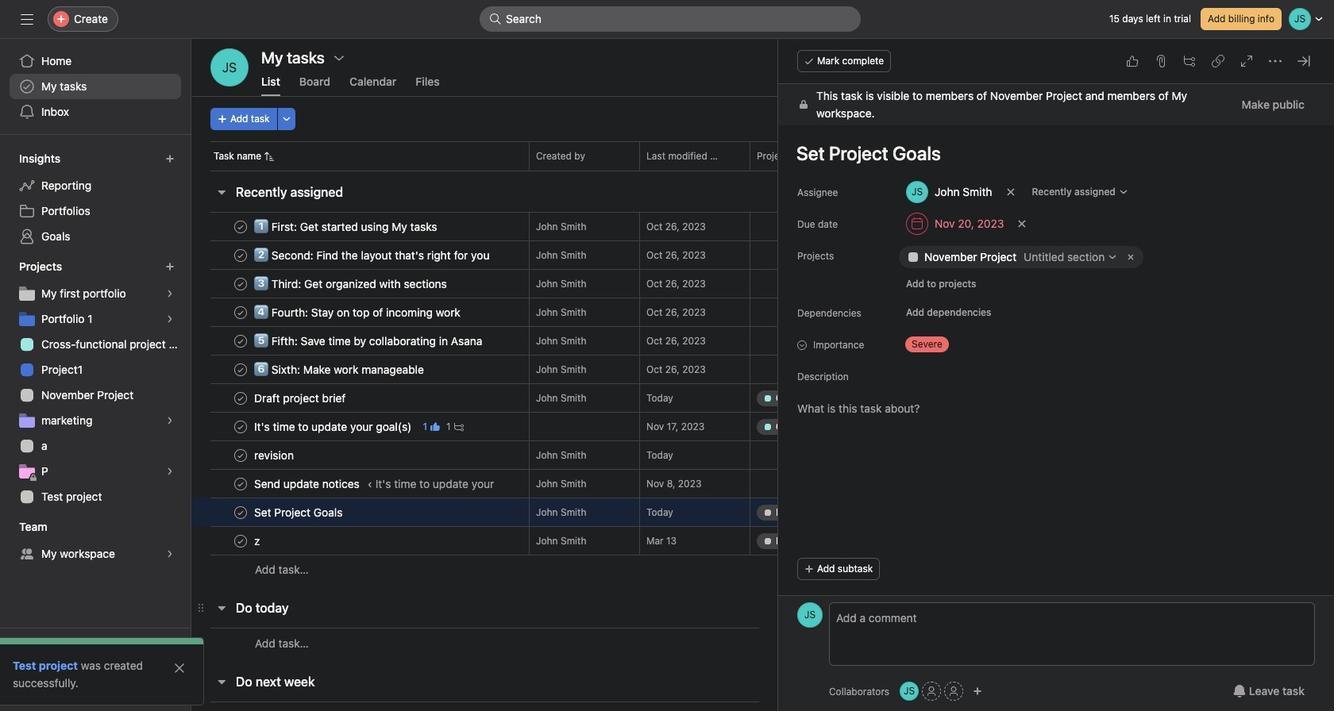Task type: describe. For each thing, give the bounding box(es) containing it.
task name text field for mark complete option inside the 5️⃣ fifth: save time by collaborating in asana cell
[[251, 333, 487, 349]]

z cell
[[191, 527, 529, 556]]

it's time to update your goal(s) cell
[[191, 412, 529, 442]]

mark complete image for "6️⃣ sixth: make work manageable" cell
[[231, 360, 250, 379]]

set project goals cell
[[191, 498, 529, 527]]

mark complete checkbox for 3️⃣ third: get organized with sections cell
[[231, 274, 250, 294]]

remove assignee image
[[1006, 187, 1016, 197]]

1 collapse task list for this group image from the top
[[215, 602, 228, 615]]

set project goals dialog
[[779, 39, 1335, 712]]

task name text field for "6️⃣ sixth: make work manageable" cell
[[251, 362, 429, 378]]

mark complete checkbox for "6️⃣ sixth: make work manageable" cell
[[231, 360, 250, 379]]

mark complete image for task name text box within 1️⃣ first: get started using my tasks cell
[[231, 217, 250, 236]]

see details, marketing image
[[165, 416, 175, 426]]

mark complete image for 4️⃣ fourth: stay on top of incoming work cell
[[231, 303, 250, 322]]

see details, my workspace image
[[165, 550, 175, 559]]

1 subtask image
[[454, 422, 464, 432]]

prominent image
[[489, 13, 502, 25]]

Task Name text field
[[786, 135, 1316, 172]]

more actions for this task image
[[1269, 55, 1282, 68]]

draft project brief cell
[[191, 384, 529, 413]]

mark complete image for send update notices cell
[[231, 475, 250, 494]]

more actions image
[[282, 114, 291, 124]]

add or remove collaborators image
[[900, 682, 919, 701]]

see details, my first portfolio image
[[165, 289, 175, 299]]

mark complete image for revision cell
[[231, 446, 250, 465]]

new project or portfolio image
[[165, 262, 175, 272]]

collapse task list for this group image
[[215, 186, 228, 199]]

4️⃣ fourth: stay on top of incoming work cell
[[191, 298, 529, 327]]

global element
[[0, 39, 191, 134]]

task name text field for 3️⃣ third: get organized with sections cell
[[251, 276, 452, 292]]

close image
[[173, 663, 186, 675]]

attachments: add a file to this task, set project goals image
[[1155, 55, 1168, 68]]

mark complete image for 2️⃣ second: find the layout that's right for you cell
[[231, 246, 250, 265]]

mark complete checkbox for "z" cell
[[231, 532, 250, 551]]

task name text field for mark complete checkbox within set project goals cell
[[251, 505, 348, 521]]

mark complete image for set project goals cell
[[231, 503, 250, 522]]

mark complete image for task name text field within the 5️⃣ fifth: save time by collaborating in asana cell
[[231, 332, 250, 351]]

insights element
[[0, 145, 191, 253]]

2️⃣ second: find the layout that's right for you cell
[[191, 241, 529, 270]]

task name text field for 1️⃣ first: get started using my tasks cell
[[251, 219, 442, 235]]

full screen image
[[1241, 55, 1254, 68]]

hide sidebar image
[[21, 13, 33, 25]]

task name text field for mark complete checkbox inside draft project brief cell
[[251, 390, 351, 406]]

0 likes. click to like this task image
[[1126, 55, 1139, 68]]



Task type: vqa. For each thing, say whether or not it's contained in the screenshot.
The Add Tab 'icon'
no



Task type: locate. For each thing, give the bounding box(es) containing it.
row
[[191, 141, 1298, 171], [211, 170, 1279, 172], [191, 212, 1298, 241], [191, 241, 1298, 270], [191, 269, 1298, 299], [191, 298, 1298, 327], [191, 326, 1298, 356], [191, 355, 1298, 384], [191, 384, 1298, 413], [191, 412, 1298, 442], [191, 441, 1298, 470], [191, 469, 1298, 499], [191, 498, 1298, 527], [191, 527, 1298, 556], [191, 555, 1298, 585], [191, 628, 1298, 659], [191, 702, 1298, 712]]

5 task name text field from the top
[[251, 448, 299, 464]]

5️⃣ fifth: save time by collaborating in asana cell
[[191, 326, 529, 356]]

1 task name text field from the top
[[251, 247, 494, 263]]

6 task name text field from the top
[[251, 476, 365, 492]]

5 task name text field from the top
[[251, 533, 269, 549]]

5 mark complete image from the top
[[231, 475, 250, 494]]

task name text field inside draft project brief cell
[[251, 390, 351, 406]]

task name text field inside "z" cell
[[251, 533, 269, 549]]

mark complete checkbox inside it's time to update your goal(s) cell
[[231, 417, 250, 437]]

4 mark complete checkbox from the top
[[231, 360, 250, 379]]

see details, portfolio 1 image
[[165, 315, 175, 324]]

2 mark complete checkbox from the top
[[231, 246, 250, 265]]

3 mark complete checkbox from the top
[[231, 417, 250, 437]]

7 mark complete checkbox from the top
[[231, 503, 250, 522]]

main content
[[779, 84, 1335, 696]]

remove image
[[1125, 251, 1138, 264]]

mark complete checkbox inside 3️⃣ third: get organized with sections cell
[[231, 274, 250, 294]]

1 vertical spatial collapse task list for this group image
[[215, 676, 228, 689]]

3 task name text field from the top
[[251, 362, 429, 378]]

mark complete checkbox inside "z" cell
[[231, 532, 250, 551]]

mark complete checkbox inside 1️⃣ first: get started using my tasks cell
[[231, 217, 250, 236]]

clear due date image
[[1018, 219, 1027, 229]]

teams element
[[0, 513, 191, 570]]

1️⃣ first: get started using my tasks cell
[[191, 212, 529, 241]]

6️⃣ sixth: make work manageable cell
[[191, 355, 529, 384]]

close details image
[[1298, 55, 1311, 68]]

list box
[[480, 6, 861, 32]]

1 mark complete image from the top
[[231, 217, 250, 236]]

task name text field inside 1️⃣ first: get started using my tasks cell
[[251, 219, 442, 235]]

3 mark complete image from the top
[[231, 360, 250, 379]]

7 mark complete image from the top
[[231, 532, 250, 551]]

mark complete image
[[231, 217, 250, 236], [231, 274, 250, 294], [231, 332, 250, 351], [231, 389, 250, 408], [231, 417, 250, 437]]

task name text field for mark complete checkbox inside 2️⃣ second: find the layout that's right for you cell
[[251, 247, 494, 263]]

add or remove collaborators image
[[973, 687, 983, 697]]

revision cell
[[191, 441, 529, 470]]

2 mark complete image from the top
[[231, 274, 250, 294]]

mark complete checkbox for 4️⃣ fourth: stay on top of incoming work cell
[[231, 303, 250, 322]]

4 task name text field from the top
[[251, 419, 417, 435]]

header recently assigned tree grid
[[191, 212, 1298, 585]]

Mark complete checkbox
[[231, 303, 250, 322], [231, 332, 250, 351], [231, 417, 250, 437], [231, 446, 250, 465], [231, 532, 250, 551]]

mark complete image inside 4️⃣ fourth: stay on top of incoming work cell
[[231, 303, 250, 322]]

task name text field inside send update notices cell
[[251, 476, 365, 492]]

mark complete checkbox for revision cell
[[231, 446, 250, 465]]

3️⃣ third: get organized with sections cell
[[191, 269, 529, 299]]

5 mark complete checkbox from the top
[[231, 389, 250, 408]]

task name text field inside 2️⃣ second: find the layout that's right for you cell
[[251, 247, 494, 263]]

open user profile image
[[798, 603, 823, 628]]

task name text field for mark complete option inside the 4️⃣ fourth: stay on top of incoming work cell
[[251, 305, 465, 321]]

mark complete image inside draft project brief cell
[[231, 389, 250, 408]]

see details, p image
[[165, 467, 175, 477]]

task name text field for "z" cell
[[251, 533, 269, 549]]

mark complete checkbox inside send update notices cell
[[231, 475, 250, 494]]

mark complete image for task name text field within the draft project brief cell
[[231, 389, 250, 408]]

0 vertical spatial collapse task list for this group image
[[215, 602, 228, 615]]

mark complete checkbox inside 2️⃣ second: find the layout that's right for you cell
[[231, 246, 250, 265]]

show options image
[[333, 52, 345, 64]]

1 mark complete checkbox from the top
[[231, 217, 250, 236]]

mark complete image
[[231, 246, 250, 265], [231, 303, 250, 322], [231, 360, 250, 379], [231, 446, 250, 465], [231, 475, 250, 494], [231, 503, 250, 522], [231, 532, 250, 551]]

7 task name text field from the top
[[251, 505, 348, 521]]

4 mark complete image from the top
[[231, 446, 250, 465]]

1 mark complete image from the top
[[231, 246, 250, 265]]

mark complete checkbox inside revision cell
[[231, 446, 250, 465]]

6 mark complete image from the top
[[231, 503, 250, 522]]

5 mark complete image from the top
[[231, 417, 250, 437]]

mark complete checkbox inside 5️⃣ fifth: save time by collaborating in asana cell
[[231, 332, 250, 351]]

mark complete checkbox for 5️⃣ fifth: save time by collaborating in asana cell
[[231, 332, 250, 351]]

new insights image
[[165, 154, 175, 164]]

add subtask image
[[1184, 55, 1196, 68]]

task name text field inside set project goals cell
[[251, 505, 348, 521]]

mark complete image for "z" cell
[[231, 532, 250, 551]]

mark complete image for task name text box inside it's time to update your goal(s) cell
[[231, 417, 250, 437]]

3 task name text field from the top
[[251, 333, 487, 349]]

task name text field inside it's time to update your goal(s) cell
[[251, 419, 417, 435]]

mark complete image inside 3️⃣ third: get organized with sections cell
[[231, 274, 250, 294]]

2 mark complete checkbox from the top
[[231, 332, 250, 351]]

2 mark complete image from the top
[[231, 303, 250, 322]]

mark complete checkbox for it's time to update your goal(s) cell
[[231, 417, 250, 437]]

mark complete image inside 2️⃣ second: find the layout that's right for you cell
[[231, 246, 250, 265]]

4 mark complete image from the top
[[231, 389, 250, 408]]

5 mark complete checkbox from the top
[[231, 532, 250, 551]]

mark complete checkbox for set project goals cell
[[231, 503, 250, 522]]

mark complete image inside set project goals cell
[[231, 503, 250, 522]]

task name text field for mark complete option inside the revision cell
[[251, 448, 299, 464]]

1 mark complete checkbox from the top
[[231, 303, 250, 322]]

6 mark complete checkbox from the top
[[231, 475, 250, 494]]

Task name text field
[[251, 219, 442, 235], [251, 276, 452, 292], [251, 362, 429, 378], [251, 419, 417, 435], [251, 533, 269, 549]]

4 mark complete checkbox from the top
[[231, 446, 250, 465]]

send update notices cell
[[191, 469, 529, 499]]

mark complete checkbox for 1️⃣ first: get started using my tasks cell
[[231, 217, 250, 236]]

view profile settings image
[[211, 48, 249, 87]]

task name text field for mark complete checkbox within send update notices cell
[[251, 476, 365, 492]]

mark complete image inside "6️⃣ sixth: make work manageable" cell
[[231, 360, 250, 379]]

mark complete checkbox inside "6️⃣ sixth: make work manageable" cell
[[231, 360, 250, 379]]

Task name text field
[[251, 247, 494, 263], [251, 305, 465, 321], [251, 333, 487, 349], [251, 390, 351, 406], [251, 448, 299, 464], [251, 476, 365, 492], [251, 505, 348, 521]]

mark complete image inside revision cell
[[231, 446, 250, 465]]

2 task name text field from the top
[[251, 276, 452, 292]]

Mark complete checkbox
[[231, 217, 250, 236], [231, 246, 250, 265], [231, 274, 250, 294], [231, 360, 250, 379], [231, 389, 250, 408], [231, 475, 250, 494], [231, 503, 250, 522]]

task name text field inside revision cell
[[251, 448, 299, 464]]

mark complete checkbox inside set project goals cell
[[231, 503, 250, 522]]

task name text field inside 4️⃣ fourth: stay on top of incoming work cell
[[251, 305, 465, 321]]

mark complete checkbox for send update notices cell
[[231, 475, 250, 494]]

mark complete image inside "z" cell
[[231, 532, 250, 551]]

3 mark complete image from the top
[[231, 332, 250, 351]]

projects element
[[0, 253, 191, 513]]

mark complete image inside send update notices cell
[[231, 475, 250, 494]]

mark complete checkbox for draft project brief cell
[[231, 389, 250, 408]]

mark complete checkbox inside 4️⃣ fourth: stay on top of incoming work cell
[[231, 303, 250, 322]]

4 task name text field from the top
[[251, 390, 351, 406]]

copy task link image
[[1212, 55, 1225, 68]]

1 task name text field from the top
[[251, 219, 442, 235]]

mark complete checkbox for 2️⃣ second: find the layout that's right for you cell
[[231, 246, 250, 265]]

3 mark complete checkbox from the top
[[231, 274, 250, 294]]

2 task name text field from the top
[[251, 305, 465, 321]]

task name text field inside "6️⃣ sixth: make work manageable" cell
[[251, 362, 429, 378]]

mark complete image inside 5️⃣ fifth: save time by collaborating in asana cell
[[231, 332, 250, 351]]

task name text field inside 3️⃣ third: get organized with sections cell
[[251, 276, 452, 292]]

2 collapse task list for this group image from the top
[[215, 676, 228, 689]]

mark complete image inside 1️⃣ first: get started using my tasks cell
[[231, 217, 250, 236]]

1 like. you liked this task image
[[431, 422, 440, 432]]

task name text field inside 5️⃣ fifth: save time by collaborating in asana cell
[[251, 333, 487, 349]]

collapse task list for this group image
[[215, 602, 228, 615], [215, 676, 228, 689]]

mark complete checkbox inside draft project brief cell
[[231, 389, 250, 408]]

mark complete image for task name text box within the 3️⃣ third: get organized with sections cell
[[231, 274, 250, 294]]

task name text field for it's time to update your goal(s) cell
[[251, 419, 417, 435]]



